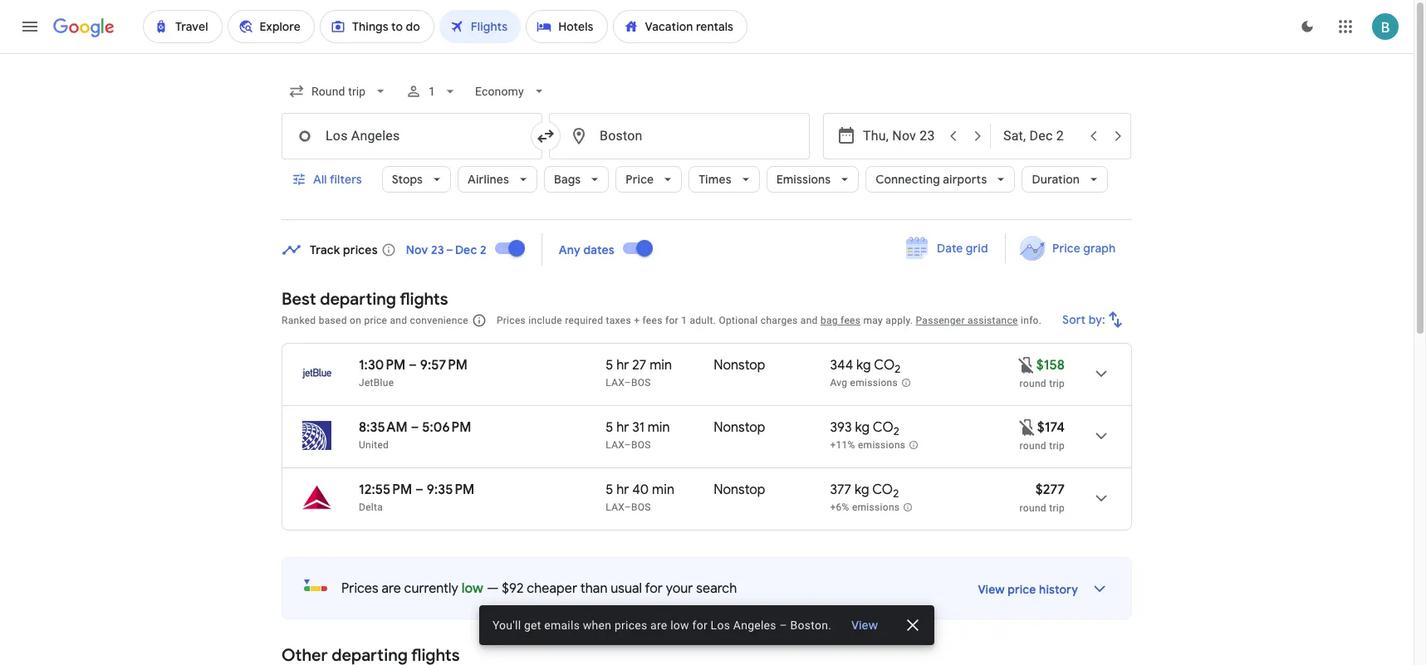 Task type: vqa. For each thing, say whether or not it's contained in the screenshot.
a at the bottom
no



Task type: describe. For each thing, give the bounding box(es) containing it.
co for 377
[[873, 482, 894, 499]]

view button
[[839, 611, 892, 641]]

learn more about ranking image
[[472, 313, 487, 328]]

+
[[634, 315, 640, 327]]

ranked
[[282, 315, 316, 327]]

required
[[565, 315, 604, 327]]

9:35 pm
[[427, 482, 475, 499]]

5 hr 40 min lax – bos
[[606, 482, 675, 514]]

lax for 5 hr 27 min
[[606, 377, 625, 389]]

price graph
[[1053, 241, 1116, 256]]

$158
[[1037, 357, 1065, 374]]

158 US dollars text field
[[1037, 357, 1065, 374]]

377 kg co 2
[[831, 482, 899, 501]]

Departure time: 12:55 PM. text field
[[359, 482, 412, 499]]

co for 393
[[873, 420, 894, 436]]

loading results progress bar
[[0, 53, 1415, 57]]

5 hr 27 min lax – bos
[[606, 357, 672, 389]]

2 inside find the best price region
[[480, 242, 487, 257]]

view for view price history
[[979, 583, 1005, 598]]

low inside view status
[[671, 619, 690, 632]]

dates
[[584, 242, 615, 257]]

get
[[524, 619, 542, 632]]

you'll
[[493, 619, 521, 632]]

lax for 5 hr 31 min
[[606, 440, 625, 451]]

convenience
[[410, 315, 469, 327]]

5:06 pm
[[422, 420, 472, 436]]

1:30 pm – 9:57 pm jetblue
[[359, 357, 468, 389]]

this price for this flight doesn't include overhead bin access. if you need a carry-on bag, use the bags filter to update prices. image for $174
[[1018, 418, 1038, 438]]

+11% emissions
[[831, 440, 906, 451]]

round for $174
[[1020, 440, 1047, 452]]

date grid
[[938, 241, 989, 256]]

min for 5 hr 40 min
[[652, 482, 675, 499]]

– inside 1:30 pm – 9:57 pm jetblue
[[409, 357, 417, 374]]

sort
[[1063, 312, 1087, 327]]

min for 5 hr 31 min
[[648, 420, 670, 436]]

5 hr 31 min lax – bos
[[606, 420, 670, 451]]

bos for 40
[[632, 502, 651, 514]]

none search field containing all filters
[[282, 71, 1133, 220]]

344
[[831, 357, 854, 374]]

– inside 5 hr 31 min lax – bos
[[625, 440, 632, 451]]

5 for 5 hr 27 min
[[606, 357, 614, 374]]

bags button
[[544, 160, 609, 199]]

stops
[[392, 172, 423, 187]]

date grid button
[[894, 234, 1002, 263]]

you'll get emails when prices are low for los angeles – boston.
[[493, 619, 832, 632]]

airlines button
[[458, 160, 538, 199]]

charges
[[761, 315, 798, 327]]

total duration 5 hr 27 min. element
[[606, 357, 714, 376]]

prices inside find the best price region
[[343, 242, 378, 257]]

Arrival time: 9:35 PM. text field
[[427, 482, 475, 499]]

best
[[282, 289, 316, 310]]

are inside the best departing flights main content
[[382, 581, 401, 598]]

1 button
[[399, 71, 466, 111]]

united
[[359, 440, 389, 451]]

sort by:
[[1063, 312, 1106, 327]]

12:55 pm
[[359, 482, 412, 499]]

emissions for 393
[[858, 440, 906, 451]]

flight details. leaves los angeles international airport at 8:35 am on thursday, november 23 and arrives at boston logan international airport at 5:06 pm on thursday, november 23. image
[[1082, 416, 1122, 456]]

flights
[[400, 289, 448, 310]]

flight details. leaves los angeles international airport at 1:30 pm on thursday, november 23 and arrives at boston logan international airport at 9:57 pm on thursday, november 23. image
[[1082, 354, 1122, 394]]

filters
[[330, 172, 362, 187]]

1 horizontal spatial for
[[666, 315, 679, 327]]

connecting
[[876, 172, 941, 187]]

12:55 pm – 9:35 pm delta
[[359, 482, 475, 514]]

min for 5 hr 27 min
[[650, 357, 672, 374]]

393 kg co 2
[[831, 420, 900, 439]]

2 for 5 hr 27 min
[[895, 363, 901, 377]]

$277 round trip
[[1020, 482, 1065, 514]]

this price for this flight doesn't include overhead bin access. if you need a carry-on bag, use the bags filter to update prices. image for $158
[[1017, 355, 1037, 375]]

+6%
[[831, 502, 850, 514]]

than
[[581, 581, 608, 598]]

kg for 393
[[856, 420, 870, 436]]

emissions for 344
[[851, 377, 898, 389]]

times
[[699, 172, 732, 187]]

round trip for $174
[[1020, 440, 1065, 452]]

0 vertical spatial price
[[364, 315, 387, 327]]

learn more about tracked prices image
[[381, 242, 396, 257]]

assistance
[[968, 315, 1019, 327]]

all
[[313, 172, 327, 187]]

price graph button
[[1010, 234, 1129, 263]]

nonstop for 5 hr 27 min
[[714, 357, 766, 374]]

trip for $158
[[1050, 378, 1065, 390]]

jetblue
[[359, 377, 394, 389]]

Return text field
[[1004, 114, 1080, 159]]

total duration 5 hr 31 min. element
[[606, 420, 714, 439]]

best departing flights
[[282, 289, 448, 310]]

any
[[559, 242, 581, 257]]

nonstop flight. element for 5 hr 31 min
[[714, 420, 766, 439]]

trip for $174
[[1050, 440, 1065, 452]]

sort by: button
[[1057, 300, 1133, 340]]

– inside 5 hr 40 min lax – bos
[[625, 502, 632, 514]]

$174
[[1038, 420, 1065, 436]]

leaves los angeles international airport at 12:55 pm on thursday, november 23 and arrives at boston logan international airport at 9:35 pm on thursday, november 23. element
[[359, 482, 475, 499]]

swap origin and destination. image
[[536, 126, 556, 146]]

kg for 344
[[857, 357, 872, 374]]

passenger
[[916, 315, 966, 327]]

round trip for $158
[[1020, 378, 1065, 390]]

bag
[[821, 315, 838, 327]]

emissions for 377
[[853, 502, 900, 514]]

graph
[[1084, 241, 1116, 256]]

delta
[[359, 502, 383, 514]]

+6% emissions
[[831, 502, 900, 514]]

connecting airports button
[[866, 160, 1016, 199]]

duration
[[1033, 172, 1081, 187]]

total duration 5 hr 40 min. element
[[606, 482, 714, 501]]

emissions
[[777, 172, 831, 187]]

9:57 pm
[[420, 357, 468, 374]]



Task type: locate. For each thing, give the bounding box(es) containing it.
this price for this flight doesn't include overhead bin access. if you need a carry-on bag, use the bags filter to update prices. image down 'assistance'
[[1017, 355, 1037, 375]]

2 and from the left
[[801, 315, 818, 327]]

–
[[409, 357, 417, 374], [625, 377, 632, 389], [411, 420, 419, 436], [625, 440, 632, 451], [416, 482, 424, 499], [625, 502, 632, 514], [780, 619, 788, 632]]

nonstop for 5 hr 31 min
[[714, 420, 766, 436]]

co inside the 344 kg co 2
[[874, 357, 895, 374]]

0 vertical spatial trip
[[1050, 378, 1065, 390]]

None search field
[[282, 71, 1133, 220]]

hr inside 5 hr 31 min lax – bos
[[617, 420, 630, 436]]

bos for 27
[[632, 377, 651, 389]]

Departure time: 8:35 AM. text field
[[359, 420, 408, 436]]

1 vertical spatial trip
[[1050, 440, 1065, 452]]

5 for 5 hr 40 min
[[606, 482, 614, 499]]

kg
[[857, 357, 872, 374], [856, 420, 870, 436], [855, 482, 870, 499]]

emissions
[[851, 377, 898, 389], [858, 440, 906, 451], [853, 502, 900, 514]]

2 inside 377 kg co 2
[[894, 487, 899, 501]]

emissions down 393 kg co 2
[[858, 440, 906, 451]]

0 vertical spatial kg
[[857, 357, 872, 374]]

2 fees from the left
[[841, 315, 861, 327]]

include
[[529, 315, 563, 327]]

1 horizontal spatial are
[[651, 619, 668, 632]]

bos down 27
[[632, 377, 651, 389]]

lax inside 5 hr 40 min lax – bos
[[606, 502, 625, 514]]

nonstop for 5 hr 40 min
[[714, 482, 766, 499]]

view price history image
[[1080, 569, 1120, 609]]

1 horizontal spatial price
[[1008, 583, 1037, 598]]

low
[[462, 581, 484, 598], [671, 619, 690, 632]]

40
[[633, 482, 649, 499]]

date
[[938, 241, 964, 256]]

price right bags popup button
[[626, 172, 654, 187]]

bos for 31
[[632, 440, 651, 451]]

hr left 40
[[617, 482, 630, 499]]

1 vertical spatial this price for this flight doesn't include overhead bin access. if you need a carry-on bag, use the bags filter to update prices. image
[[1018, 418, 1038, 438]]

2 inside the 344 kg co 2
[[895, 363, 901, 377]]

2 vertical spatial nonstop flight. element
[[714, 482, 766, 501]]

bos down 31
[[632, 440, 651, 451]]

2 vertical spatial hr
[[617, 482, 630, 499]]

5 inside the 5 hr 27 min lax – bos
[[606, 357, 614, 374]]

344 kg co 2
[[831, 357, 901, 377]]

0 horizontal spatial fees
[[643, 315, 663, 327]]

kg inside 377 kg co 2
[[855, 482, 870, 499]]

– inside 12:55 pm – 9:35 pm delta
[[416, 482, 424, 499]]

0 vertical spatial lax
[[606, 377, 625, 389]]

times button
[[689, 160, 760, 199]]

round for $158
[[1020, 378, 1047, 390]]

0 vertical spatial prices
[[497, 315, 526, 327]]

lax down total duration 5 hr 40 min. 'element'
[[606, 502, 625, 514]]

when
[[583, 619, 612, 632]]

– down total duration 5 hr 40 min. 'element'
[[625, 502, 632, 514]]

0 vertical spatial nonstop flight. element
[[714, 357, 766, 376]]

5 left 27
[[606, 357, 614, 374]]

1 nonstop from the top
[[714, 357, 766, 374]]

round trip down '$158'
[[1020, 378, 1065, 390]]

2 round trip from the top
[[1020, 440, 1065, 452]]

2 right 23 – dec
[[480, 242, 487, 257]]

0 horizontal spatial 1
[[429, 85, 436, 98]]

price left graph at the top of page
[[1053, 241, 1081, 256]]

1 vertical spatial nonstop
[[714, 420, 766, 436]]

lax inside 5 hr 31 min lax – bos
[[606, 440, 625, 451]]

min right 27
[[650, 357, 672, 374]]

leaves los angeles international airport at 1:30 pm on thursday, november 23 and arrives at boston logan international airport at 9:57 pm on thursday, november 23. element
[[359, 357, 468, 374]]

co up the +6% emissions
[[873, 482, 894, 499]]

emissions down the 344 kg co 2
[[851, 377, 898, 389]]

0 vertical spatial round
[[1020, 378, 1047, 390]]

3 hr from the top
[[617, 482, 630, 499]]

0 horizontal spatial price
[[364, 315, 387, 327]]

2
[[480, 242, 487, 257], [895, 363, 901, 377], [894, 425, 900, 439], [894, 487, 899, 501]]

1 vertical spatial min
[[648, 420, 670, 436]]

2 nonstop from the top
[[714, 420, 766, 436]]

2 inside 393 kg co 2
[[894, 425, 900, 439]]

None text field
[[549, 113, 810, 160]]

174 US dollars text field
[[1038, 420, 1065, 436]]

1 vertical spatial round
[[1020, 440, 1047, 452]]

low left —
[[462, 581, 484, 598]]

2 for 5 hr 40 min
[[894, 487, 899, 501]]

1 fees from the left
[[643, 315, 663, 327]]

2 vertical spatial bos
[[632, 502, 651, 514]]

lax down "total duration 5 hr 27 min." element
[[606, 377, 625, 389]]

trip
[[1050, 378, 1065, 390], [1050, 440, 1065, 452], [1050, 503, 1065, 514]]

lax
[[606, 377, 625, 389], [606, 440, 625, 451], [606, 502, 625, 514]]

– right departure time: 1:30 pm. "text field"
[[409, 357, 417, 374]]

taxes
[[606, 315, 632, 327]]

price
[[364, 315, 387, 327], [1008, 583, 1037, 598]]

2 hr from the top
[[617, 420, 630, 436]]

round down the $174 text box
[[1020, 440, 1047, 452]]

trip down the $174 text box
[[1050, 440, 1065, 452]]

1 horizontal spatial prices
[[615, 619, 648, 632]]

hr for 27
[[617, 357, 630, 374]]

27
[[633, 357, 647, 374]]

1 vertical spatial nonstop flight. element
[[714, 420, 766, 439]]

2 vertical spatial co
[[873, 482, 894, 499]]

nov
[[406, 242, 428, 257]]

min inside 5 hr 31 min lax – bos
[[648, 420, 670, 436]]

nonstop flight. element for 5 hr 40 min
[[714, 482, 766, 501]]

2 round from the top
[[1020, 440, 1047, 452]]

low inside the best departing flights main content
[[462, 581, 484, 598]]

0 vertical spatial co
[[874, 357, 895, 374]]

1 and from the left
[[390, 315, 407, 327]]

3 trip from the top
[[1050, 503, 1065, 514]]

0 vertical spatial min
[[650, 357, 672, 374]]

1 vertical spatial price
[[1008, 583, 1037, 598]]

1 vertical spatial co
[[873, 420, 894, 436]]

for left your
[[645, 581, 663, 598]]

0 vertical spatial price
[[626, 172, 654, 187]]

8:35 am – 5:06 pm united
[[359, 420, 472, 451]]

0 horizontal spatial are
[[382, 581, 401, 598]]

0 vertical spatial bos
[[632, 377, 651, 389]]

co up avg emissions
[[874, 357, 895, 374]]

1 horizontal spatial 1
[[682, 315, 687, 327]]

hr left 27
[[617, 357, 630, 374]]

3 round from the top
[[1020, 503, 1047, 514]]

– left boston.
[[780, 619, 788, 632]]

1 vertical spatial emissions
[[858, 440, 906, 451]]

view right boston.
[[852, 618, 879, 633]]

1 vertical spatial prices
[[342, 581, 379, 598]]

– down the total duration 5 hr 31 min. element on the bottom
[[625, 440, 632, 451]]

Departure time: 1:30 PM. text field
[[359, 357, 406, 374]]

1 horizontal spatial low
[[671, 619, 690, 632]]

None field
[[282, 76, 396, 106], [469, 76, 554, 106], [282, 76, 396, 106], [469, 76, 554, 106]]

2 up avg emissions
[[895, 363, 901, 377]]

co up +11% emissions
[[873, 420, 894, 436]]

round down '$158'
[[1020, 378, 1047, 390]]

1 round trip from the top
[[1020, 378, 1065, 390]]

2 nonstop flight. element from the top
[[714, 420, 766, 439]]

– down "total duration 5 hr 27 min." element
[[625, 377, 632, 389]]

are
[[382, 581, 401, 598], [651, 619, 668, 632]]

prices
[[343, 242, 378, 257], [615, 619, 648, 632]]

hr for 40
[[617, 482, 630, 499]]

for left los
[[693, 619, 708, 632]]

2 vertical spatial nonstop
[[714, 482, 766, 499]]

2 horizontal spatial for
[[693, 619, 708, 632]]

co for 344
[[874, 357, 895, 374]]

– left 9:35 pm
[[416, 482, 424, 499]]

min
[[650, 357, 672, 374], [648, 420, 670, 436], [652, 482, 675, 499]]

kg up avg emissions
[[857, 357, 872, 374]]

co
[[874, 357, 895, 374], [873, 420, 894, 436], [873, 482, 894, 499]]

0 horizontal spatial prices
[[343, 242, 378, 257]]

prices are currently low — $92 cheaper than usual for your search
[[342, 581, 737, 598]]

1 vertical spatial low
[[671, 619, 690, 632]]

min inside the 5 hr 27 min lax – bos
[[650, 357, 672, 374]]

kg inside the 344 kg co 2
[[857, 357, 872, 374]]

1 vertical spatial for
[[645, 581, 663, 598]]

2 up +11% emissions
[[894, 425, 900, 439]]

for
[[666, 315, 679, 327], [645, 581, 663, 598], [693, 619, 708, 632]]

0 vertical spatial round trip
[[1020, 378, 1065, 390]]

adult.
[[690, 315, 717, 327]]

393
[[831, 420, 852, 436]]

prices right learn more about ranking icon
[[497, 315, 526, 327]]

search
[[697, 581, 737, 598]]

1 vertical spatial round trip
[[1020, 440, 1065, 452]]

and down "flights"
[[390, 315, 407, 327]]

fees right +
[[643, 315, 663, 327]]

currently
[[404, 581, 459, 598]]

emails
[[545, 619, 580, 632]]

kg up the +6% emissions
[[855, 482, 870, 499]]

1 vertical spatial price
[[1053, 241, 1081, 256]]

2 up the +6% emissions
[[894, 487, 899, 501]]

price inside price graph button
[[1053, 241, 1081, 256]]

view for view
[[852, 618, 879, 633]]

3 5 from the top
[[606, 482, 614, 499]]

kg inside 393 kg co 2
[[856, 420, 870, 436]]

price inside "price" popup button
[[626, 172, 654, 187]]

1 bos from the top
[[632, 377, 651, 389]]

min right 31
[[648, 420, 670, 436]]

5
[[606, 357, 614, 374], [606, 420, 614, 436], [606, 482, 614, 499]]

boston.
[[791, 619, 832, 632]]

by:
[[1089, 312, 1106, 327]]

based
[[319, 315, 347, 327]]

$92
[[502, 581, 524, 598]]

prices for prices are currently low — $92 cheaper than usual for your search
[[342, 581, 379, 598]]

2 vertical spatial for
[[693, 619, 708, 632]]

kg up +11% emissions
[[856, 420, 870, 436]]

2 vertical spatial kg
[[855, 482, 870, 499]]

1 vertical spatial prices
[[615, 619, 648, 632]]

your
[[666, 581, 693, 598]]

2 vertical spatial round
[[1020, 503, 1047, 514]]

price for price
[[626, 172, 654, 187]]

flight details. leaves los angeles international airport at 12:55 pm on thursday, november 23 and arrives at boston logan international airport at 9:35 pm on thursday, november 23. image
[[1082, 479, 1122, 519]]

0 vertical spatial 5
[[606, 357, 614, 374]]

hr left 31
[[617, 420, 630, 436]]

Departure text field
[[864, 114, 940, 159]]

0 vertical spatial low
[[462, 581, 484, 598]]

optional
[[719, 315, 758, 327]]

bags
[[554, 172, 581, 187]]

bos inside 5 hr 40 min lax – bos
[[632, 502, 651, 514]]

1 vertical spatial view
[[852, 618, 879, 633]]

1 inside popup button
[[429, 85, 436, 98]]

prices for prices include required taxes + fees for 1 adult. optional charges and bag fees may apply. passenger assistance
[[497, 315, 526, 327]]

prices inside view status
[[615, 619, 648, 632]]

23 – dec
[[431, 242, 477, 257]]

5 left 40
[[606, 482, 614, 499]]

leaves los angeles international airport at 8:35 am on thursday, november 23 and arrives at boston logan international airport at 5:06 pm on thursday, november 23. element
[[359, 420, 472, 436]]

find the best price region
[[282, 228, 1133, 277]]

1 vertical spatial lax
[[606, 440, 625, 451]]

1 inside the best departing flights main content
[[682, 315, 687, 327]]

0 horizontal spatial for
[[645, 581, 663, 598]]

min inside 5 hr 40 min lax – bos
[[652, 482, 675, 499]]

prices include required taxes + fees for 1 adult. optional charges and bag fees may apply. passenger assistance
[[497, 315, 1019, 327]]

1 trip from the top
[[1050, 378, 1065, 390]]

duration button
[[1023, 160, 1109, 199]]

5 inside 5 hr 31 min lax – bos
[[606, 420, 614, 436]]

2 lax from the top
[[606, 440, 625, 451]]

1 vertical spatial 1
[[682, 315, 687, 327]]

0 vertical spatial this price for this flight doesn't include overhead bin access. if you need a carry-on bag, use the bags filter to update prices. image
[[1017, 355, 1037, 375]]

trip down '$158'
[[1050, 378, 1065, 390]]

emissions button
[[767, 160, 859, 199]]

31
[[633, 420, 645, 436]]

round trip down the $174 text box
[[1020, 440, 1065, 452]]

lax down the total duration 5 hr 31 min. element on the bottom
[[606, 440, 625, 451]]

co inside 393 kg co 2
[[873, 420, 894, 436]]

trip down $277
[[1050, 503, 1065, 514]]

1 vertical spatial bos
[[632, 440, 651, 451]]

Arrival time: 9:57 PM. text field
[[420, 357, 468, 374]]

Arrival time: 5:06 PM. text field
[[422, 420, 472, 436]]

0 vertical spatial nonstop
[[714, 357, 766, 374]]

round inside $277 round trip
[[1020, 503, 1047, 514]]

1:30 pm
[[359, 357, 406, 374]]

bos inside 5 hr 31 min lax – bos
[[632, 440, 651, 451]]

and left the bag
[[801, 315, 818, 327]]

ranked based on price and convenience
[[282, 315, 469, 327]]

5 inside 5 hr 40 min lax – bos
[[606, 482, 614, 499]]

1 round from the top
[[1020, 378, 1047, 390]]

3 nonstop flight. element from the top
[[714, 482, 766, 501]]

usual
[[611, 581, 643, 598]]

view
[[979, 583, 1005, 598], [852, 618, 879, 633]]

trip inside $277 round trip
[[1050, 503, 1065, 514]]

– inside view status
[[780, 619, 788, 632]]

are down your
[[651, 619, 668, 632]]

2 vertical spatial min
[[652, 482, 675, 499]]

hr inside 5 hr 40 min lax – bos
[[617, 482, 630, 499]]

history
[[1040, 583, 1079, 598]]

all filters
[[313, 172, 362, 187]]

1 horizontal spatial prices
[[497, 315, 526, 327]]

1 vertical spatial kg
[[856, 420, 870, 436]]

2 vertical spatial lax
[[606, 502, 625, 514]]

1 horizontal spatial view
[[979, 583, 1005, 598]]

0 horizontal spatial low
[[462, 581, 484, 598]]

may
[[864, 315, 884, 327]]

5 for 5 hr 31 min
[[606, 420, 614, 436]]

bos inside the 5 hr 27 min lax – bos
[[632, 377, 651, 389]]

0 vertical spatial view
[[979, 583, 1005, 598]]

None text field
[[282, 113, 543, 160]]

hr for 31
[[617, 420, 630, 436]]

1 5 from the top
[[606, 357, 614, 374]]

1 hr from the top
[[617, 357, 630, 374]]

emissions down 377 kg co 2
[[853, 502, 900, 514]]

this price for this flight doesn't include overhead bin access. if you need a carry-on bag, use the bags filter to update prices. image
[[1017, 355, 1037, 375], [1018, 418, 1038, 438]]

1 vertical spatial hr
[[617, 420, 630, 436]]

0 vertical spatial emissions
[[851, 377, 898, 389]]

2 5 from the top
[[606, 420, 614, 436]]

1 vertical spatial 5
[[606, 420, 614, 436]]

0 horizontal spatial prices
[[342, 581, 379, 598]]

1 horizontal spatial price
[[1053, 241, 1081, 256]]

0 vertical spatial prices
[[343, 242, 378, 257]]

round
[[1020, 378, 1047, 390], [1020, 440, 1047, 452], [1020, 503, 1047, 514]]

best departing flights main content
[[282, 228, 1133, 666]]

apply.
[[886, 315, 914, 327]]

nonstop flight. element
[[714, 357, 766, 376], [714, 420, 766, 439], [714, 482, 766, 501]]

are inside view status
[[651, 619, 668, 632]]

departing
[[320, 289, 396, 310]]

view left history
[[979, 583, 1005, 598]]

—
[[487, 581, 499, 598]]

prices left learn more about tracked prices icon
[[343, 242, 378, 257]]

cheaper
[[527, 581, 578, 598]]

all filters button
[[282, 160, 375, 199]]

los
[[711, 619, 731, 632]]

2 for 5 hr 31 min
[[894, 425, 900, 439]]

0 horizontal spatial and
[[390, 315, 407, 327]]

price left history
[[1008, 583, 1037, 598]]

1 horizontal spatial and
[[801, 315, 818, 327]]

round down the $277 text box
[[1020, 503, 1047, 514]]

1 lax from the top
[[606, 377, 625, 389]]

bos down 40
[[632, 502, 651, 514]]

1 vertical spatial are
[[651, 619, 668, 632]]

– right "8:35 am" text box
[[411, 420, 419, 436]]

low down your
[[671, 619, 690, 632]]

this price for this flight doesn't include overhead bin access. if you need a carry-on bag, use the bags filter to update prices. image down '$158'
[[1018, 418, 1038, 438]]

track
[[310, 242, 340, 257]]

bos
[[632, 377, 651, 389], [632, 440, 651, 451], [632, 502, 651, 514]]

view status
[[479, 606, 935, 646]]

airlines
[[468, 172, 510, 187]]

track prices
[[310, 242, 378, 257]]

for inside view status
[[693, 619, 708, 632]]

nonstop flight. element for 5 hr 27 min
[[714, 357, 766, 376]]

1 horizontal spatial fees
[[841, 315, 861, 327]]

2 trip from the top
[[1050, 440, 1065, 452]]

– inside the 5 hr 27 min lax – bos
[[625, 377, 632, 389]]

hr
[[617, 357, 630, 374], [617, 420, 630, 436], [617, 482, 630, 499]]

co inside 377 kg co 2
[[873, 482, 894, 499]]

0 horizontal spatial price
[[626, 172, 654, 187]]

0 vertical spatial are
[[382, 581, 401, 598]]

are left currently
[[382, 581, 401, 598]]

1
[[429, 85, 436, 98], [682, 315, 687, 327]]

grid
[[967, 241, 989, 256]]

avg
[[831, 377, 848, 389]]

change appearance image
[[1288, 7, 1328, 47]]

view inside the best departing flights main content
[[979, 583, 1005, 598]]

and
[[390, 315, 407, 327], [801, 315, 818, 327]]

1 nonstop flight. element from the top
[[714, 357, 766, 376]]

for left adult.
[[666, 315, 679, 327]]

3 nonstop from the top
[[714, 482, 766, 499]]

$277
[[1036, 482, 1065, 499]]

– inside 8:35 am – 5:06 pm united
[[411, 420, 419, 436]]

price for price graph
[[1053, 241, 1081, 256]]

277 US dollars text field
[[1036, 482, 1065, 499]]

2 vertical spatial emissions
[[853, 502, 900, 514]]

8:35 am
[[359, 420, 408, 436]]

2 bos from the top
[[632, 440, 651, 451]]

main menu image
[[20, 17, 40, 37]]

prices right when
[[615, 619, 648, 632]]

3 bos from the top
[[632, 502, 651, 514]]

0 vertical spatial for
[[666, 315, 679, 327]]

fees right the bag
[[841, 315, 861, 327]]

lax for 5 hr 40 min
[[606, 502, 625, 514]]

0 vertical spatial hr
[[617, 357, 630, 374]]

kg for 377
[[855, 482, 870, 499]]

5 left 31
[[606, 420, 614, 436]]

stops button
[[382, 160, 451, 199]]

min right 40
[[652, 482, 675, 499]]

+11%
[[831, 440, 856, 451]]

bag fees button
[[821, 315, 861, 327]]

nov 23 – dec 2
[[406, 242, 487, 257]]

prices left currently
[[342, 581, 379, 598]]

0 horizontal spatial view
[[852, 618, 879, 633]]

price
[[626, 172, 654, 187], [1053, 241, 1081, 256]]

3 lax from the top
[[606, 502, 625, 514]]

hr inside the 5 hr 27 min lax – bos
[[617, 357, 630, 374]]

lax inside the 5 hr 27 min lax – bos
[[606, 377, 625, 389]]

2 vertical spatial trip
[[1050, 503, 1065, 514]]

view inside 'button'
[[852, 618, 879, 633]]

price right the "on"
[[364, 315, 387, 327]]

0 vertical spatial 1
[[429, 85, 436, 98]]

2 vertical spatial 5
[[606, 482, 614, 499]]



